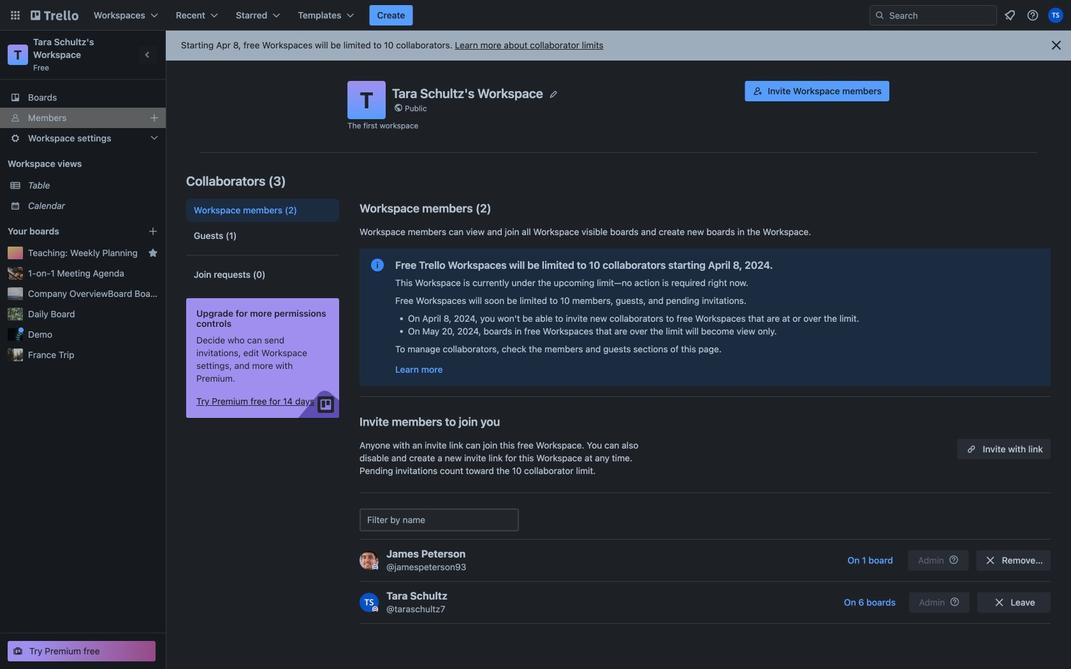 Task type: describe. For each thing, give the bounding box(es) containing it.
Filter by name text field
[[360, 509, 519, 532]]

tara schultz (taraschultz7) image
[[360, 593, 379, 612]]

add board image
[[148, 226, 158, 237]]

tara schultz (taraschultz7) image
[[1048, 8, 1063, 23]]



Task type: vqa. For each thing, say whether or not it's contained in the screenshot.
dates, at the right of page
no



Task type: locate. For each thing, give the bounding box(es) containing it.
this member is an admin of this workspace. image
[[372, 607, 378, 612]]

your boards with 6 items element
[[8, 224, 129, 239]]

starred icon image
[[148, 248, 158, 258]]

primary element
[[0, 0, 1071, 31]]

open information menu image
[[1026, 9, 1039, 22]]

james peterson (jamespeterson93) image
[[360, 551, 379, 570]]

workspace navigation collapse icon image
[[139, 46, 157, 64]]

back to home image
[[31, 5, 78, 26]]

Search field
[[885, 6, 997, 24]]

0 notifications image
[[1002, 8, 1018, 23]]

search image
[[875, 10, 885, 20]]

this member is an admin of this workspace. image
[[372, 565, 378, 570]]



